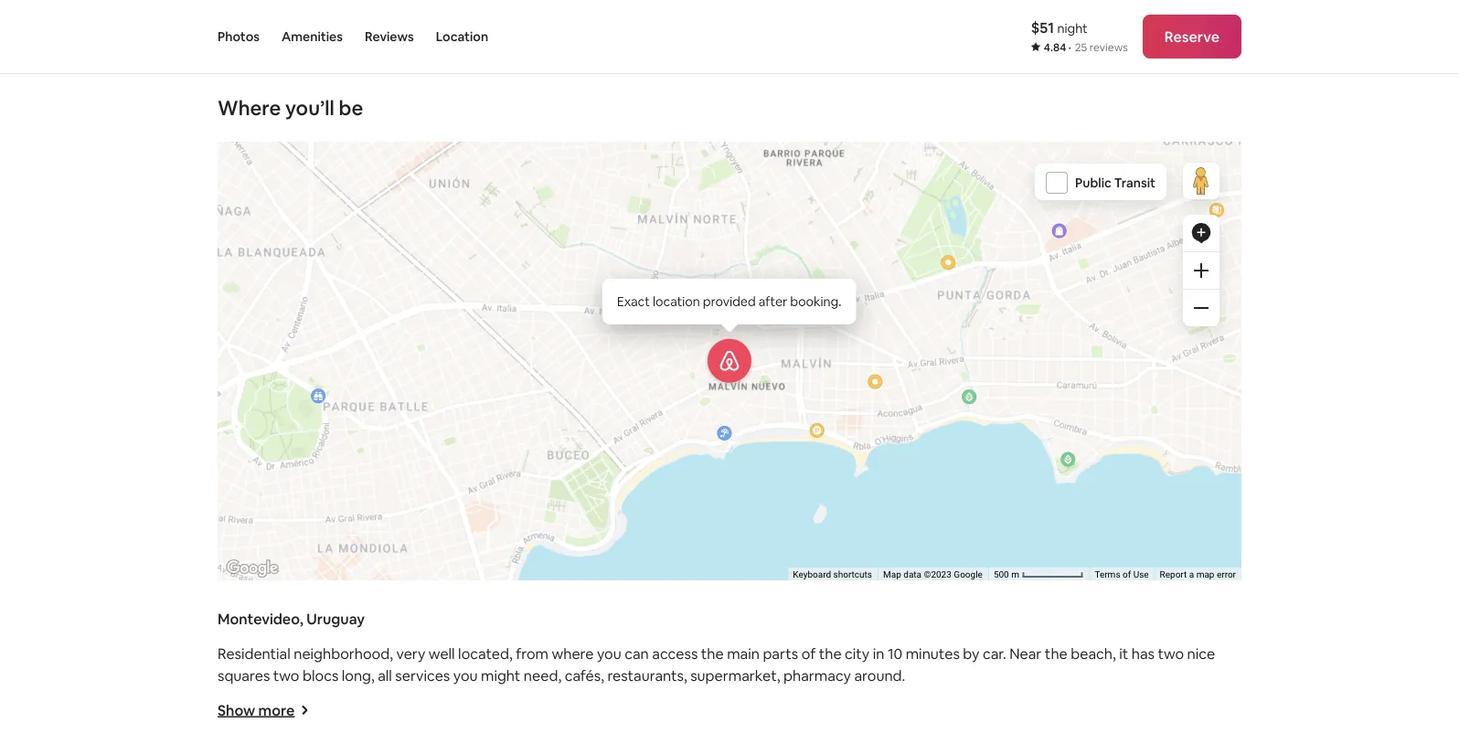 Task type: locate. For each thing, give the bounding box(es) containing it.
add a place to the map image
[[1191, 222, 1213, 244]]

the
[[701, 644, 724, 663], [819, 644, 842, 663], [1045, 644, 1068, 663]]

1 horizontal spatial the
[[819, 644, 842, 663]]

1 vertical spatial two
[[273, 666, 299, 685]]

the left main
[[701, 644, 724, 663]]

car.
[[983, 644, 1007, 663]]

$51
[[1031, 18, 1054, 37]]

show more
[[218, 701, 295, 720]]

access
[[652, 644, 698, 663]]

terms of use link
[[1095, 569, 1149, 580]]

night
[[1058, 20, 1088, 36]]

zoom out image
[[1194, 301, 1209, 316]]

1 vertical spatial you
[[453, 666, 478, 685]]

reviews button
[[365, 0, 414, 73]]

near
[[1010, 644, 1042, 663]]

two left blocs
[[273, 666, 299, 685]]

1 the from the left
[[701, 644, 724, 663]]

two
[[1158, 644, 1184, 663], [273, 666, 299, 685]]

1 horizontal spatial of
[[1123, 569, 1131, 580]]

nice
[[1187, 644, 1215, 663]]

shortcuts
[[834, 569, 872, 580]]

1 horizontal spatial you
[[597, 644, 622, 663]]

2 horizontal spatial the
[[1045, 644, 1068, 663]]

two right has
[[1158, 644, 1184, 663]]

4.84 · 25 reviews
[[1044, 40, 1128, 54]]

0 horizontal spatial two
[[273, 666, 299, 685]]

1 horizontal spatial two
[[1158, 644, 1184, 663]]

it
[[1119, 644, 1129, 663]]

10
[[888, 644, 903, 663]]

you down "located,"
[[453, 666, 478, 685]]

can
[[625, 644, 649, 663]]

montevideo, uruguay
[[218, 610, 365, 628]]

of
[[1123, 569, 1131, 580], [802, 644, 816, 663]]

main
[[727, 644, 760, 663]]

neighborhood,
[[294, 644, 393, 663]]

where you'll be
[[218, 95, 363, 121]]

you
[[597, 644, 622, 663], [453, 666, 478, 685]]

squares
[[218, 666, 270, 685]]

of left use
[[1123, 569, 1131, 580]]

3 the from the left
[[1045, 644, 1068, 663]]

public
[[1075, 175, 1112, 191]]

data
[[904, 569, 922, 580]]

around.
[[854, 666, 905, 685]]

500
[[994, 569, 1009, 580]]

0 vertical spatial two
[[1158, 644, 1184, 663]]

from
[[516, 644, 549, 663]]

you left can
[[597, 644, 622, 663]]

0 horizontal spatial of
[[802, 644, 816, 663]]

500 m
[[994, 569, 1022, 580]]

your stay location, map pin image
[[708, 339, 752, 383]]

residential
[[218, 644, 291, 663]]

1 vertical spatial of
[[802, 644, 816, 663]]

reserve
[[1165, 27, 1220, 46]]

need,
[[524, 666, 562, 685]]

the right 'near'
[[1045, 644, 1068, 663]]

·
[[1069, 40, 1072, 54]]

use
[[1134, 569, 1149, 580]]

0 horizontal spatial the
[[701, 644, 724, 663]]

map data ©2023 google
[[883, 569, 983, 580]]

drag pegman onto the map to open street view image
[[1183, 163, 1220, 199]]

the up pharmacy
[[819, 644, 842, 663]]

show more button
[[218, 701, 309, 720]]

you'll
[[285, 95, 335, 121]]

show
[[218, 701, 255, 720]]

of up pharmacy
[[802, 644, 816, 663]]

uruguay
[[307, 610, 365, 628]]

minutes
[[906, 644, 960, 663]]

cafés,
[[565, 666, 604, 685]]

m
[[1012, 569, 1020, 580]]

reviews
[[365, 28, 414, 45]]

well
[[429, 644, 455, 663]]

located,
[[458, 644, 513, 663]]



Task type: describe. For each thing, give the bounding box(es) containing it.
parts
[[763, 644, 798, 663]]

amenities
[[282, 28, 343, 45]]

keyboard shortcuts
[[793, 569, 872, 580]]

might
[[481, 666, 521, 685]]

0 vertical spatial of
[[1123, 569, 1131, 580]]

$51 night
[[1031, 18, 1088, 37]]

has
[[1132, 644, 1155, 663]]

map
[[883, 569, 901, 580]]

transit
[[1115, 175, 1156, 191]]

25
[[1075, 40, 1087, 54]]

residential neighborhood, very well located, from where you can access the main parts of the city in 10 minutes by car. near the beach, it has two nice squares two blocs long, all services you might need, cafés, restaurants, supermarket, pharmacy around.
[[218, 644, 1215, 685]]

in
[[873, 644, 885, 663]]

long,
[[342, 666, 375, 685]]

amenities button
[[282, 0, 343, 73]]

reviews
[[1090, 40, 1128, 54]]

keyboard shortcuts button
[[793, 569, 872, 581]]

montevideo,
[[218, 610, 303, 628]]

google
[[954, 569, 983, 580]]

photos
[[218, 28, 260, 45]]

where
[[218, 95, 281, 121]]

restaurants,
[[608, 666, 687, 685]]

report a map error link
[[1160, 569, 1236, 580]]

very
[[396, 644, 426, 663]]

reserve button
[[1143, 15, 1242, 59]]

a
[[1189, 569, 1194, 580]]

google image
[[222, 557, 283, 581]]

photos button
[[218, 0, 260, 73]]

©2023
[[924, 569, 952, 580]]

of inside residential neighborhood, very well located, from where you can access the main parts of the city in 10 minutes by car. near the beach, it has two nice squares two blocs long, all services you might need, cafés, restaurants, supermarket, pharmacy around.
[[802, 644, 816, 663]]

where
[[552, 644, 594, 663]]

by
[[963, 644, 980, 663]]

error
[[1217, 569, 1236, 580]]

0 vertical spatial you
[[597, 644, 622, 663]]

blocs
[[303, 666, 339, 685]]

services
[[395, 666, 450, 685]]

supermarket,
[[691, 666, 780, 685]]

terms
[[1095, 569, 1121, 580]]

pharmacy
[[784, 666, 851, 685]]

2 the from the left
[[819, 644, 842, 663]]

more
[[258, 701, 295, 720]]

terms of use
[[1095, 569, 1149, 580]]

all
[[378, 666, 392, 685]]

google map
showing 9 points of interest. region
[[207, 63, 1377, 733]]

0 horizontal spatial you
[[453, 666, 478, 685]]

keyboard
[[793, 569, 831, 580]]

beach,
[[1071, 644, 1116, 663]]

report a map error
[[1160, 569, 1236, 580]]

be
[[339, 95, 363, 121]]

500 m button
[[988, 568, 1089, 581]]

location button
[[436, 0, 488, 73]]

map
[[1197, 569, 1215, 580]]

city
[[845, 644, 870, 663]]

zoom in image
[[1194, 263, 1209, 278]]

report
[[1160, 569, 1187, 580]]

public transit
[[1075, 175, 1156, 191]]

4.84
[[1044, 40, 1066, 54]]

location
[[436, 28, 488, 45]]



Task type: vqa. For each thing, say whether or not it's contained in the screenshot.
5.0
no



